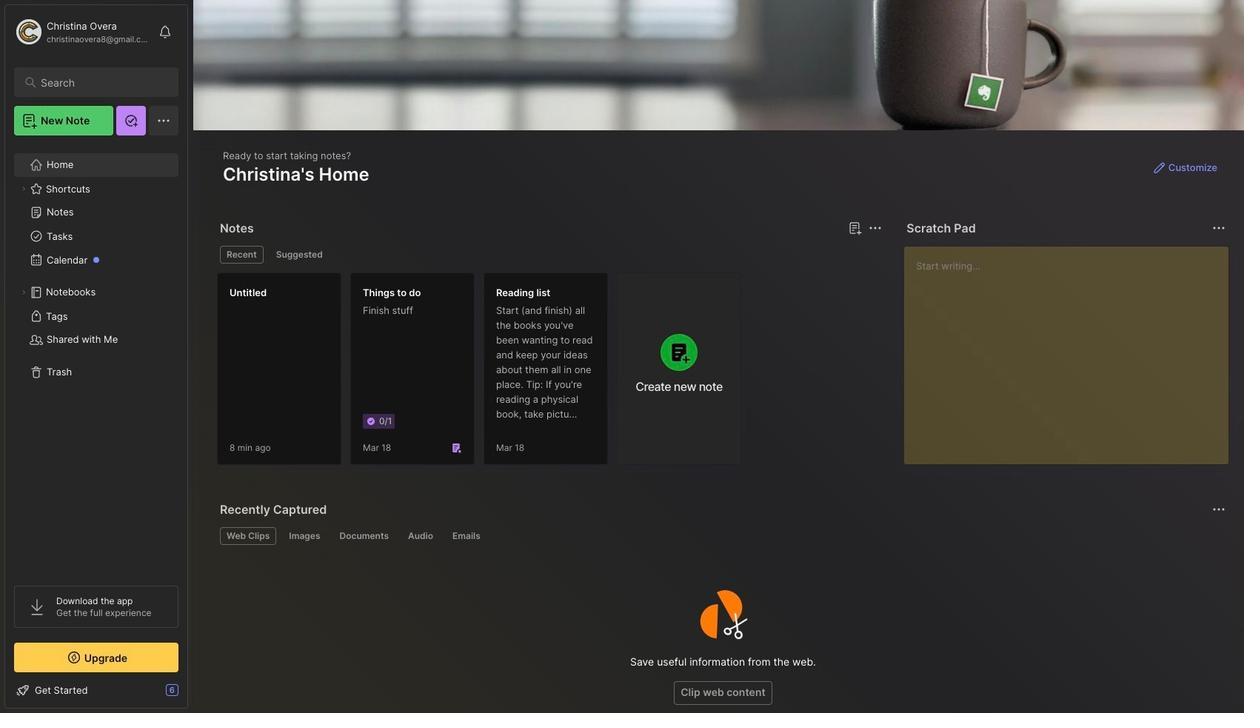 Task type: locate. For each thing, give the bounding box(es) containing it.
more actions image
[[867, 219, 885, 237], [1210, 501, 1228, 519]]

row group
[[217, 273, 750, 474]]

click to collapse image
[[187, 686, 198, 704]]

1 tab list from the top
[[220, 246, 880, 264]]

0 vertical spatial tab list
[[220, 246, 880, 264]]

more actions image
[[1210, 219, 1228, 237]]

tree
[[5, 144, 187, 573]]

main element
[[0, 0, 193, 713]]

More actions field
[[865, 218, 886, 239], [1209, 218, 1230, 239], [1209, 499, 1230, 520]]

tab list
[[220, 246, 880, 264], [220, 527, 1224, 545]]

1 vertical spatial more actions image
[[1210, 501, 1228, 519]]

none search field inside 'main' element
[[41, 73, 165, 91]]

tree inside 'main' element
[[5, 144, 187, 573]]

2 tab list from the top
[[220, 527, 1224, 545]]

None search field
[[41, 73, 165, 91]]

1 horizontal spatial more actions image
[[1210, 501, 1228, 519]]

1 vertical spatial tab list
[[220, 527, 1224, 545]]

tab
[[220, 246, 264, 264], [269, 246, 329, 264], [220, 527, 277, 545], [282, 527, 327, 545], [333, 527, 396, 545], [401, 527, 440, 545], [446, 527, 487, 545]]

0 horizontal spatial more actions image
[[867, 219, 885, 237]]



Task type: vqa. For each thing, say whether or not it's contained in the screenshot.
Click to collapse image
yes



Task type: describe. For each thing, give the bounding box(es) containing it.
Search text field
[[41, 76, 165, 90]]

Account field
[[14, 17, 151, 47]]

0 vertical spatial more actions image
[[867, 219, 885, 237]]

Start writing… text field
[[917, 247, 1228, 453]]

expand notebooks image
[[19, 288, 28, 297]]

Help and Learning task checklist field
[[5, 678, 187, 702]]



